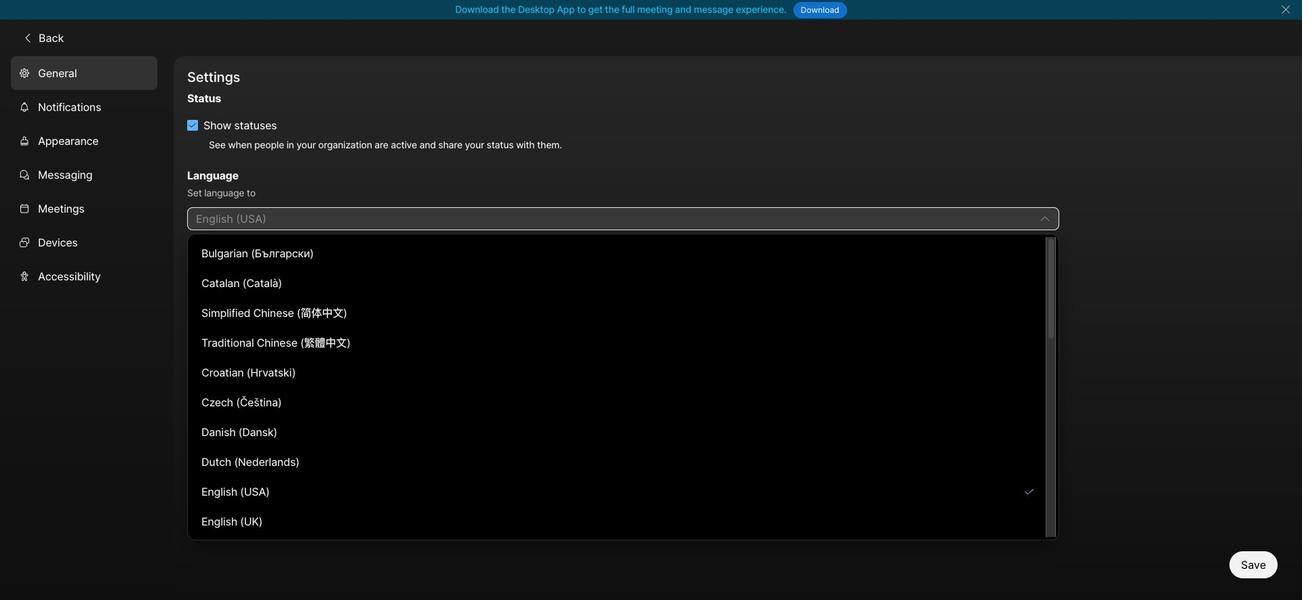 Task type: describe. For each thing, give the bounding box(es) containing it.
messaging tab
[[11, 158, 157, 192]]

accessibility tab
[[11, 259, 157, 293]]

notifications tab
[[11, 90, 157, 124]]

settings navigation
[[0, 56, 174, 601]]

devices tab
[[11, 226, 157, 259]]

appearance tab
[[11, 124, 157, 158]]



Task type: locate. For each thing, give the bounding box(es) containing it.
list box
[[191, 237, 1056, 538]]

cancel_16 image
[[1281, 4, 1291, 15]]

general tab
[[11, 56, 157, 90]]

meetings tab
[[11, 192, 157, 226]]

option
[[193, 479, 1043, 506]]



Task type: vqa. For each thing, say whether or not it's contained in the screenshot.
Creation Element
no



